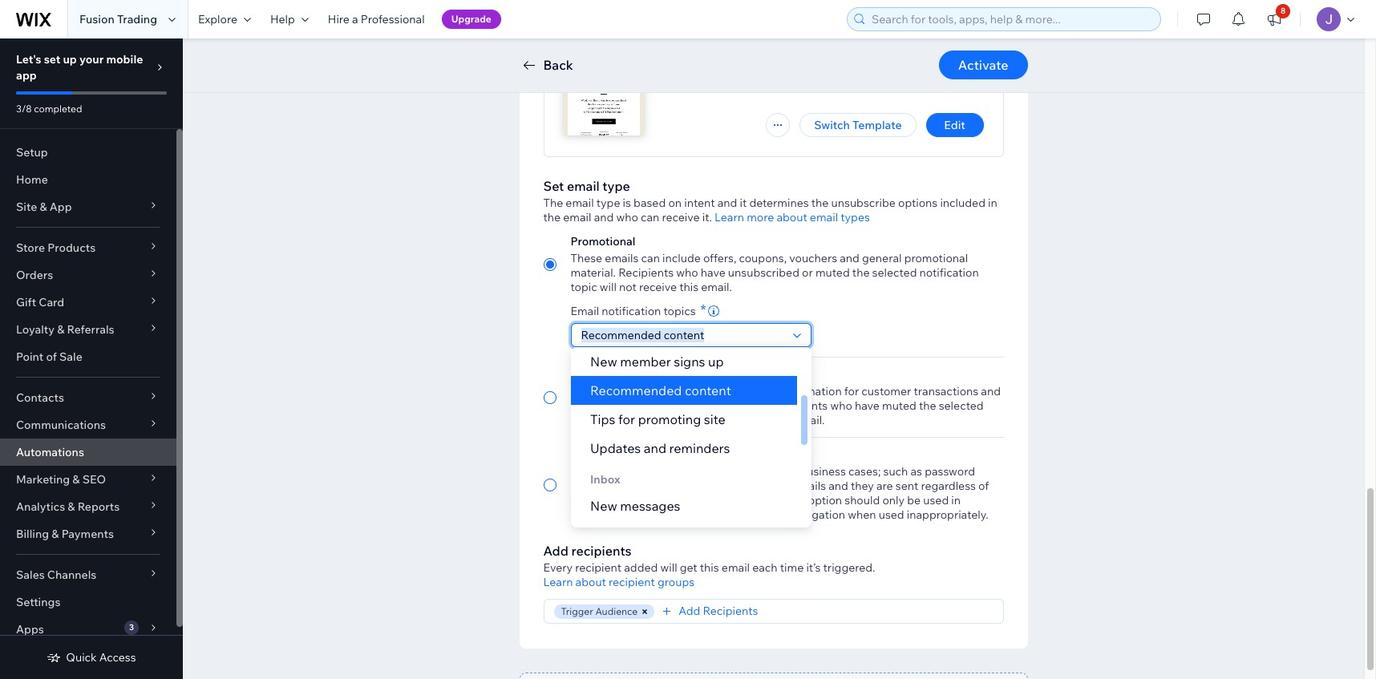 Task type: vqa. For each thing, say whether or not it's contained in the screenshot.
Wix inside 'Mobile app preference You can switch your mobile app based on your site type. Learn more about the Wix apps'
no



Task type: locate. For each thing, give the bounding box(es) containing it.
email. inside promotional these emails can include offers, coupons, vouchers and general promotional material. recipients who have unsubscribed or muted the selected notification topic will not receive this email.
[[701, 280, 732, 294]]

0 vertical spatial notification
[[920, 266, 979, 280]]

type inside the email type is based on intent and it determines the unsubscribe options included in the email and who can receive it.
[[597, 196, 621, 210]]

to right you
[[759, 508, 769, 522]]

analytics & reports button
[[0, 493, 177, 521]]

sent left regardless at the bottom right of page
[[896, 479, 919, 493]]

& for billing
[[52, 527, 59, 542]]

unable
[[680, 479, 715, 493]]

notification right email
[[602, 304, 661, 319]]

when
[[848, 508, 877, 522]]

receive inside the email type is based on intent and it determines the unsubscribe options included in the email and who can receive it.
[[662, 210, 700, 225]]

have right information
[[855, 399, 880, 413]]

intent
[[685, 196, 715, 210]]

add for recipients
[[544, 543, 569, 559]]

up inside let's set up your mobile app
[[63, 52, 77, 67]]

2 horizontal spatial who
[[831, 399, 853, 413]]

not up email notification topics *
[[620, 280, 637, 294]]

these down promotional
[[571, 251, 603, 266]]

0 vertical spatial as
[[650, 399, 662, 413]]

promotional
[[571, 234, 636, 249]]

the left types
[[812, 196, 829, 210]]

the left recipient's on the left bottom of the page
[[571, 493, 588, 508]]

for right tips
[[618, 412, 635, 428]]

this inside add recipients every recipient added will get this email each time it's triggered. learn about recipient groups
[[700, 561, 719, 575]]

emails inside promotional these emails can include offers, coupons, vouchers and general promotional material. recipients who have unsubscribed or muted the selected notification topic will not receive this email.
[[605, 251, 639, 266]]

3 these from the top
[[571, 465, 603, 479]]

type up is
[[603, 178, 630, 194]]

on down may
[[660, 527, 675, 543]]

0 vertical spatial it
[[740, 196, 747, 210]]

& for site
[[40, 200, 47, 214]]

tips for promoting site
[[590, 412, 725, 428]]

of inside business critical these emails should be sent only for critical business cases; such as password reset. recipients are unable to mute these emails and they are sent regardless of the recipient's consent to receive emails. this option should only be used in extreme cases as it may expose you to legal litigation when used inappropriately.
[[979, 479, 990, 493]]

receive inside promotional these emails can include offers, coupons, vouchers and general promotional material. recipients who have unsubscribed or muted the selected notification topic will not receive this email.
[[639, 280, 677, 294]]

notification inside promotional these emails can include offers, coupons, vouchers and general promotional material. recipients who have unsubscribed or muted the selected notification topic will not receive this email.
[[920, 266, 979, 280]]

this up the topics
[[680, 280, 699, 294]]

on
[[669, 196, 682, 210], [660, 527, 675, 543]]

have up *
[[701, 266, 726, 280]]

who inside promotional these emails can include offers, coupons, vouchers and general promotional material. recipients who have unsubscribed or muted the selected notification topic will not receive this email.
[[677, 266, 699, 280]]

selected up password
[[939, 399, 984, 413]]

site
[[704, 412, 725, 428], [678, 527, 699, 543]]

1 vertical spatial learn
[[544, 575, 573, 590]]

emails up tips
[[605, 384, 639, 399]]

0 vertical spatial muted
[[816, 266, 850, 280]]

sidebar element
[[0, 39, 183, 680]]

1 horizontal spatial topic
[[664, 413, 690, 428]]

1 these from the top
[[571, 251, 603, 266]]

not
[[620, 280, 637, 294], [712, 413, 730, 428]]

for inside business critical these emails should be sent only for critical business cases; such as password reset. recipients are unable to mute these emails and they are sent regardless of the recipient's consent to receive emails. this option should only be used in extreme cases as it may expose you to legal litigation when used inappropriately.
[[746, 465, 760, 479]]

mobile
[[106, 52, 143, 67]]

0 vertical spatial up
[[63, 52, 77, 67]]

0 horizontal spatial who
[[617, 210, 639, 225]]

it
[[740, 196, 747, 210], [663, 508, 670, 522]]

as left password
[[911, 465, 923, 479]]

the inside promotional these emails can include offers, coupons, vouchers and general promotional material. recipients who have unsubscribed or muted the selected notification topic will not receive this email.
[[853, 266, 870, 280]]

topic
[[571, 280, 598, 294], [664, 413, 690, 428]]

upgrade button
[[442, 10, 501, 29]]

recipients up email notification topics *
[[619, 266, 674, 280]]

site down may
[[678, 527, 699, 543]]

is
[[623, 196, 631, 210]]

0 horizontal spatial add
[[544, 543, 569, 559]]

for for recipients
[[845, 384, 859, 399]]

topic down the 'recommended content' option
[[664, 413, 690, 428]]

2 horizontal spatial this
[[773, 413, 792, 428]]

topic inside business transactional these emails provide essential business information for customer transactions and activities; such as order confirmations. recipients who have muted the selected email notification topic will not receive this email.
[[664, 413, 690, 428]]

sent down reminders
[[695, 465, 718, 479]]

1 horizontal spatial critical
[[763, 465, 798, 479]]

of right regardless at the bottom right of page
[[979, 479, 990, 493]]

it inside the email type is based on intent and it determines the unsubscribe options included in the email and who can receive it.
[[740, 196, 747, 210]]

1 horizontal spatial will
[[661, 561, 678, 575]]

help button
[[261, 0, 318, 39]]

should
[[642, 465, 677, 479], [845, 493, 880, 508]]

site & app button
[[0, 193, 177, 221]]

quick access
[[66, 651, 136, 665]]

switch template
[[815, 118, 902, 132]]

1 vertical spatial such
[[884, 465, 909, 479]]

about inside add recipients every recipient added will get this email each time it's triggered. learn about recipient groups
[[576, 575, 607, 590]]

point of sale link
[[0, 343, 177, 371]]

1 vertical spatial site
[[678, 527, 699, 543]]

1 vertical spatial be
[[908, 493, 921, 508]]

add up the every
[[544, 543, 569, 559]]

1 horizontal spatial not
[[712, 413, 730, 428]]

will up reminders
[[693, 413, 710, 428]]

2 vertical spatial these
[[571, 465, 603, 479]]

who inside business transactional these emails provide essential business information for customer transactions and activities; such as order confirmations. recipients who have muted the selected email notification topic will not receive this email.
[[831, 399, 853, 413]]

& left seo
[[72, 473, 80, 487]]

will left get at bottom
[[661, 561, 678, 575]]

not down essential
[[712, 413, 730, 428]]

1 vertical spatial topic
[[664, 413, 690, 428]]

0 horizontal spatial this
[[680, 280, 699, 294]]

email right set
[[567, 178, 600, 194]]

1 vertical spatial have
[[855, 399, 880, 413]]

Email notification topics field
[[577, 324, 788, 347]]

set
[[44, 52, 60, 67]]

critical up this
[[763, 465, 798, 479]]

are right the "they" on the right bottom of page
[[877, 479, 894, 493]]

0 horizontal spatial sent
[[695, 465, 718, 479]]

business up activities;
[[571, 367, 618, 382]]

business inside business critical these emails should be sent only for critical business cases; such as password reset. recipients are unable to mute these emails and they are sent regardless of the recipient's consent to receive emails. this option should only be used in extreme cases as it may expose you to legal litigation when used inappropriately.
[[800, 465, 846, 479]]

these inside promotional these emails can include offers, coupons, vouchers and general promotional material. recipients who have unsubscribed or muted the selected notification topic will not receive this email.
[[571, 251, 603, 266]]

1 vertical spatial should
[[845, 493, 880, 508]]

1 vertical spatial can
[[642, 251, 660, 266]]

business inside business critical these emails should be sent only for critical business cases; such as password reset. recipients are unable to mute these emails and they are sent regardless of the recipient's consent to receive emails. this option should only be used in extreme cases as it may expose you to legal litigation when used inappropriately.
[[571, 448, 618, 462]]

0 horizontal spatial it
[[663, 508, 670, 522]]

this right get at bottom
[[700, 561, 719, 575]]

in right included
[[989, 196, 998, 210]]

should down updates and reminders
[[642, 465, 677, 479]]

home
[[16, 173, 48, 187]]

1 vertical spatial not
[[712, 413, 730, 428]]

critical
[[621, 448, 656, 462], [763, 465, 798, 479]]

1 horizontal spatial add
[[679, 604, 701, 619]]

and left the "they" on the right bottom of page
[[829, 479, 849, 493]]

as up new visitor on site
[[649, 508, 660, 522]]

who for transactional
[[831, 399, 853, 413]]

0 vertical spatial email.
[[701, 280, 732, 294]]

regardless
[[921, 479, 976, 493]]

such inside business critical these emails should be sent only for critical business cases; such as password reset. recipients are unable to mute these emails and they are sent regardless of the recipient's consent to receive emails. this option should only be used in extreme cases as it may expose you to legal litigation when used inappropriately.
[[884, 465, 909, 479]]

and right transactions
[[982, 384, 1001, 399]]

0 vertical spatial critical
[[621, 448, 656, 462]]

such right tips
[[623, 399, 648, 413]]

critical down tips for promoting site
[[621, 448, 656, 462]]

analytics
[[16, 500, 65, 514]]

2 vertical spatial who
[[831, 399, 853, 413]]

2 vertical spatial this
[[700, 561, 719, 575]]

marketing & seo button
[[0, 466, 177, 493]]

2 new from the top
[[590, 498, 617, 514]]

add for recipients
[[679, 604, 701, 619]]

visitor
[[620, 527, 657, 543]]

muted inside business transactional these emails provide essential business information for customer transactions and activities; such as order confirmations. recipients who have muted the selected email notification topic will not receive this email.
[[883, 399, 917, 413]]

& inside popup button
[[57, 323, 64, 337]]

communications button
[[0, 412, 177, 439]]

1 vertical spatial as
[[911, 465, 923, 479]]

to
[[718, 479, 729, 493], [692, 493, 703, 508], [759, 508, 769, 522]]

notification inside email notification topics *
[[602, 304, 661, 319]]

0 horizontal spatial should
[[642, 465, 677, 479]]

to right consent
[[692, 493, 703, 508]]

not inside promotional these emails can include offers, coupons, vouchers and general promotional material. recipients who have unsubscribed or muted the selected notification topic will not receive this email.
[[620, 280, 637, 294]]

sales channels
[[16, 568, 97, 583]]

loyalty
[[16, 323, 55, 337]]

legal
[[772, 508, 797, 522]]

0 vertical spatial this
[[680, 280, 699, 294]]

customer
[[862, 384, 912, 399]]

edit button
[[926, 113, 984, 137]]

1 vertical spatial email.
[[794, 413, 825, 428]]

can
[[641, 210, 660, 225], [642, 251, 660, 266]]

new member signs up
[[590, 354, 724, 370]]

selected inside business transactional these emails provide essential business information for customer transactions and activities; such as order confirmations. recipients who have muted the selected email notification topic will not receive this email.
[[939, 399, 984, 413]]

only
[[721, 465, 743, 479], [883, 493, 905, 508]]

list box
[[571, 347, 812, 550]]

in down password
[[952, 493, 961, 508]]

1 horizontal spatial are
[[877, 479, 894, 493]]

analytics & reports
[[16, 500, 120, 514]]

0 vertical spatial business
[[733, 384, 779, 399]]

1 are from the left
[[660, 479, 677, 493]]

email notification topics *
[[571, 301, 707, 319]]

0 vertical spatial these
[[571, 251, 603, 266]]

0 vertical spatial can
[[641, 210, 660, 225]]

site down essential
[[704, 412, 725, 428]]

& right loyalty
[[57, 323, 64, 337]]

1 horizontal spatial email.
[[794, 413, 825, 428]]

updates and reminders
[[590, 441, 730, 457]]

for left "these"
[[746, 465, 760, 479]]

these inside business critical these emails should be sent only for critical business cases; such as password reset. recipients are unable to mute these emails and they are sent regardless of the recipient's consent to receive emails. this option should only be used in extreme cases as it may expose you to legal litigation when used inappropriately.
[[571, 465, 603, 479]]

only right unable
[[721, 465, 743, 479]]

help
[[270, 12, 295, 26]]

used
[[924, 493, 949, 508], [879, 508, 905, 522]]

business right content on the bottom
[[733, 384, 779, 399]]

trigger
[[561, 606, 594, 618]]

2 horizontal spatial for
[[845, 384, 859, 399]]

0 horizontal spatial up
[[63, 52, 77, 67]]

who up promotional
[[617, 210, 639, 225]]

inappropriately.
[[907, 508, 989, 522]]

business up 'option'
[[800, 465, 846, 479]]

0 vertical spatial on
[[669, 196, 682, 210]]

0 horizontal spatial such
[[623, 399, 648, 413]]

inbox
[[590, 473, 620, 487]]

these down the updates
[[571, 465, 603, 479]]

option
[[809, 493, 843, 508]]

0 horizontal spatial muted
[[816, 266, 850, 280]]

1 vertical spatial for
[[618, 412, 635, 428]]

*
[[701, 301, 707, 319]]

it.
[[703, 210, 712, 225]]

automations
[[16, 445, 84, 460]]

selected down options
[[873, 266, 918, 280]]

1 horizontal spatial site
[[704, 412, 725, 428]]

add
[[544, 543, 569, 559], [679, 604, 701, 619]]

template
[[853, 118, 902, 132]]

are up "messages"
[[660, 479, 677, 493]]

for
[[845, 384, 859, 399], [618, 412, 635, 428], [746, 465, 760, 479]]

0 vertical spatial new
[[590, 354, 617, 370]]

about up the trigger audience
[[576, 575, 607, 590]]

1 vertical spatial type
[[597, 196, 621, 210]]

& right billing
[[52, 527, 59, 542]]

2 horizontal spatial to
[[759, 508, 769, 522]]

should down cases;
[[845, 493, 880, 508]]

recipient up audience
[[609, 575, 656, 590]]

for for are
[[746, 465, 760, 479]]

email. down information
[[794, 413, 825, 428]]

1 vertical spatial in
[[952, 493, 961, 508]]

1 vertical spatial add
[[679, 604, 701, 619]]

a
[[352, 12, 358, 26]]

it's
[[807, 561, 821, 575]]

it left determines
[[740, 196, 747, 210]]

1 vertical spatial of
[[979, 479, 990, 493]]

confirmations.
[[696, 399, 770, 413]]

notification inside business transactional these emails provide essential business information for customer transactions and activities; such as order confirmations. recipients who have muted the selected email notification topic will not receive this email.
[[602, 413, 661, 428]]

be down reminders
[[679, 465, 693, 479]]

who left customer
[[831, 399, 853, 413]]

store products button
[[0, 234, 177, 262]]

1 vertical spatial business
[[800, 465, 846, 479]]

the right vouchers
[[853, 266, 870, 280]]

0 vertical spatial of
[[46, 350, 57, 364]]

0 horizontal spatial email.
[[701, 280, 732, 294]]

email up the updates
[[571, 413, 599, 428]]

email
[[571, 304, 599, 319]]

notification down recommended
[[602, 413, 661, 428]]

2 vertical spatial new
[[590, 527, 617, 543]]

2 are from the left
[[877, 479, 894, 493]]

new messages
[[590, 498, 680, 514]]

0 vertical spatial not
[[620, 280, 637, 294]]

new
[[590, 354, 617, 370], [590, 498, 617, 514], [590, 527, 617, 543]]

email. up *
[[701, 280, 732, 294]]

contacts
[[16, 391, 64, 405]]

1 new from the top
[[590, 354, 617, 370]]

and left general
[[840, 251, 860, 266]]

promotional these emails can include offers, coupons, vouchers and general promotional material. recipients who have unsubscribed or muted the selected notification topic will not receive this email.
[[571, 234, 979, 294]]

1 vertical spatial business
[[571, 448, 618, 462]]

email down set email type
[[566, 196, 594, 210]]

1 horizontal spatial sent
[[896, 479, 919, 493]]

1 vertical spatial will
[[693, 413, 710, 428]]

cases;
[[849, 465, 881, 479]]

such right cases;
[[884, 465, 909, 479]]

0 vertical spatial add
[[544, 543, 569, 559]]

add recipients every recipient added will get this email each time it's triggered. learn about recipient groups
[[544, 543, 876, 590]]

list box containing new member signs up
[[571, 347, 812, 550]]

3 new from the top
[[590, 527, 617, 543]]

the inside business transactional these emails provide essential business information for customer transactions and activities; such as order confirmations. recipients who have muted the selected email notification topic will not receive this email.
[[919, 399, 937, 413]]

0 horizontal spatial only
[[721, 465, 743, 479]]

learn up trigger
[[544, 575, 573, 590]]

business
[[733, 384, 779, 399], [800, 465, 846, 479]]

this down information
[[773, 413, 792, 428]]

0 vertical spatial type
[[603, 178, 630, 194]]

who left offers, on the top right
[[677, 266, 699, 280]]

0 vertical spatial site
[[704, 412, 725, 428]]

emails
[[605, 251, 639, 266], [605, 384, 639, 399], [605, 465, 639, 479], [793, 479, 826, 493]]

0 vertical spatial will
[[600, 280, 617, 294]]

settings
[[16, 595, 61, 610]]

2 vertical spatial notification
[[602, 413, 661, 428]]

1 horizontal spatial selected
[[939, 399, 984, 413]]

0 vertical spatial in
[[989, 196, 998, 210]]

1 vertical spatial notification
[[602, 304, 661, 319]]

1 vertical spatial only
[[883, 493, 905, 508]]

Search for tools, apps, help & more... field
[[867, 8, 1156, 30]]

0 vertical spatial have
[[701, 266, 726, 280]]

and inside business transactional these emails provide essential business information for customer transactions and activities; such as order confirmations. recipients who have muted the selected email notification topic will not receive this email.
[[982, 384, 1001, 399]]

add inside add recipients every recipient added will get this email each time it's triggered. learn about recipient groups
[[544, 543, 569, 559]]

& right site
[[40, 200, 47, 214]]

and inside business critical these emails should be sent only for critical business cases; such as password reset. recipients are unable to mute these emails and they are sent regardless of the recipient's consent to receive emails. this option should only be used in extreme cases as it may expose you to legal litigation when used inappropriately.
[[829, 479, 849, 493]]

1 vertical spatial about
[[576, 575, 607, 590]]

on left intent
[[669, 196, 682, 210]]

your
[[79, 52, 104, 67]]

can right is
[[641, 210, 660, 225]]

up right the set
[[63, 52, 77, 67]]

let's
[[16, 52, 41, 67]]

up right signs
[[708, 354, 724, 370]]

type left is
[[597, 196, 621, 210]]

these for business transactional
[[571, 384, 603, 399]]

1 horizontal spatial muted
[[883, 399, 917, 413]]

these up tips
[[571, 384, 603, 399]]

0 vertical spatial selected
[[873, 266, 918, 280]]

& left reports
[[68, 500, 75, 514]]

extreme
[[571, 508, 614, 522]]

these
[[571, 251, 603, 266], [571, 384, 603, 399], [571, 465, 603, 479]]

can left include
[[642, 251, 660, 266]]

such inside business transactional these emails provide essential business information for customer transactions and activities; such as order confirmations. recipients who have muted the selected email notification topic will not receive this email.
[[623, 399, 648, 413]]

0 horizontal spatial will
[[600, 280, 617, 294]]

notification
[[920, 266, 979, 280], [602, 304, 661, 319], [602, 413, 661, 428]]

used right when
[[879, 508, 905, 522]]

1 horizontal spatial of
[[979, 479, 990, 493]]

2 business from the top
[[571, 448, 618, 462]]

business inside business transactional these emails provide essential business information for customer transactions and activities; such as order confirmations. recipients who have muted the selected email notification topic will not receive this email.
[[571, 367, 618, 382]]

recipients right confirmations.
[[773, 399, 828, 413]]

only right the "they" on the right bottom of page
[[883, 493, 905, 508]]

&
[[40, 200, 47, 214], [57, 323, 64, 337], [72, 473, 80, 487], [68, 500, 75, 514], [52, 527, 59, 542]]

these inside business transactional these emails provide essential business information for customer transactions and activities; such as order confirmations. recipients who have muted the selected email notification topic will not receive this email.
[[571, 384, 603, 399]]

1 business from the top
[[571, 367, 618, 382]]

who inside the email type is based on intent and it determines the unsubscribe options included in the email and who can receive it.
[[617, 210, 639, 225]]

1 vertical spatial selected
[[939, 399, 984, 413]]

type for set email type
[[603, 178, 630, 194]]

0 vertical spatial who
[[617, 210, 639, 225]]

in inside the email type is based on intent and it determines the unsubscribe options included in the email and who can receive it.
[[989, 196, 998, 210]]

back button
[[520, 55, 574, 75]]

receive inside business transactional these emails provide essential business information for customer transactions and activities; such as order confirmations. recipients who have muted the selected email notification topic will not receive this email.
[[732, 413, 770, 428]]

for inside business transactional these emails provide essential business information for customer transactions and activities; such as order confirmations. recipients who have muted the selected email notification topic will not receive this email.
[[845, 384, 859, 399]]

gift card
[[16, 295, 64, 310]]

contacts button
[[0, 384, 177, 412]]

have inside promotional these emails can include offers, coupons, vouchers and general promotional material. recipients who have unsubscribed or muted the selected notification topic will not receive this email.
[[701, 266, 726, 280]]

1 vertical spatial these
[[571, 384, 603, 399]]

2 these from the top
[[571, 384, 603, 399]]

emails down promotional
[[605, 251, 639, 266]]

recommended
[[590, 383, 682, 399]]

the down set
[[544, 210, 561, 225]]

notification right general
[[920, 266, 979, 280]]

0 horizontal spatial for
[[618, 412, 635, 428]]

recipients up new messages
[[603, 479, 658, 493]]

learn right the it.
[[715, 210, 745, 225]]

1 horizontal spatial who
[[677, 266, 699, 280]]

can inside the email type is based on intent and it determines the unsubscribe options included in the email and who can receive it.
[[641, 210, 660, 225]]

options
[[899, 196, 938, 210]]

and inside promotional these emails can include offers, coupons, vouchers and general promotional material. recipients who have unsubscribed or muted the selected notification topic will not receive this email.
[[840, 251, 860, 266]]

business for business critical these emails should be sent only for critical business cases; such as password reset. recipients are unable to mute these emails and they are sent regardless of the recipient's consent to receive emails. this option should only be used in extreme cases as it may expose you to legal litigation when used inappropriately.
[[571, 448, 618, 462]]

cases
[[616, 508, 646, 522]]

0 vertical spatial learn
[[715, 210, 745, 225]]

learn more about email types link
[[715, 210, 870, 225]]

as left order
[[650, 399, 662, 413]]

topic up email
[[571, 280, 598, 294]]

it left may
[[663, 508, 670, 522]]

learn inside add recipients every recipient added will get this email each time it's triggered. learn about recipient groups
[[544, 575, 573, 590]]

1 vertical spatial critical
[[763, 465, 798, 479]]

of left sale
[[46, 350, 57, 364]]

1 vertical spatial who
[[677, 266, 699, 280]]

business transactional these emails provide essential business information for customer transactions and activities; such as order confirmations. recipients who have muted the selected email notification topic will not receive this email.
[[571, 367, 1001, 428]]

preview image
[[564, 55, 644, 136]]

0 horizontal spatial selected
[[873, 266, 918, 280]]

0 vertical spatial about
[[777, 210, 808, 225]]

0 horizontal spatial learn
[[544, 575, 573, 590]]

1 horizontal spatial in
[[989, 196, 998, 210]]

0 horizontal spatial about
[[576, 575, 607, 590]]

1 horizontal spatial business
[[800, 465, 846, 479]]

new left member
[[590, 354, 617, 370]]

0 vertical spatial topic
[[571, 280, 598, 294]]

used down password
[[924, 493, 949, 508]]

add down groups
[[679, 604, 701, 619]]

new down extreme
[[590, 527, 617, 543]]

1 vertical spatial up
[[708, 354, 724, 370]]

as inside business transactional these emails provide essential business information for customer transactions and activities; such as order confirmations. recipients who have muted the selected email notification topic will not receive this email.
[[650, 399, 662, 413]]

receive
[[662, 210, 700, 225], [639, 280, 677, 294], [732, 413, 770, 428], [705, 493, 743, 508]]

0 horizontal spatial not
[[620, 280, 637, 294]]



Task type: describe. For each thing, give the bounding box(es) containing it.
app
[[50, 200, 72, 214]]

and right the it.
[[718, 196, 738, 210]]

material.
[[571, 266, 616, 280]]

have inside business transactional these emails provide essential business information for customer transactions and activities; such as order confirmations. recipients who have muted the selected email notification topic will not receive this email.
[[855, 399, 880, 413]]

1 vertical spatial on
[[660, 527, 675, 543]]

it inside business critical these emails should be sent only for critical business cases; such as password reset. recipients are unable to mute these emails and they are sent regardless of the recipient's consent to receive emails. this option should only be used in extreme cases as it may expose you to legal litigation when used inappropriately.
[[663, 508, 670, 522]]

3/8 completed
[[16, 103, 82, 115]]

unsubscribed
[[728, 266, 800, 280]]

1 horizontal spatial should
[[845, 493, 880, 508]]

triggered.
[[824, 561, 876, 575]]

gift card button
[[0, 289, 177, 316]]

site
[[16, 200, 37, 214]]

app
[[16, 68, 37, 83]]

automations link
[[0, 439, 177, 466]]

in inside business critical these emails should be sent only for critical business cases; such as password reset. recipients are unable to mute these emails and they are sent regardless of the recipient's consent to receive emails. this option should only be used in extreme cases as it may expose you to legal litigation when used inappropriately.
[[952, 493, 961, 508]]

quick access button
[[47, 651, 136, 665]]

topic inside promotional these emails can include offers, coupons, vouchers and general promotional material. recipients who have unsubscribed or muted the selected notification topic will not receive this email.
[[571, 280, 598, 294]]

of inside "link"
[[46, 350, 57, 364]]

order
[[665, 399, 693, 413]]

email left types
[[810, 210, 839, 225]]

types
[[841, 210, 870, 225]]

products
[[48, 241, 96, 255]]

& for loyalty
[[57, 323, 64, 337]]

card
[[39, 295, 64, 310]]

tips
[[590, 412, 615, 428]]

determines
[[750, 196, 809, 210]]

recipients
[[572, 543, 632, 559]]

this inside business transactional these emails provide essential business information for customer transactions and activities; such as order confirmations. recipients who have muted the selected email notification topic will not receive this email.
[[773, 413, 792, 428]]

will inside business transactional these emails provide essential business information for customer transactions and activities; such as order confirmations. recipients who have muted the selected email notification topic will not receive this email.
[[693, 413, 710, 428]]

settings link
[[0, 589, 177, 616]]

recipients down add recipients every recipient added will get this email each time it's triggered. learn about recipient groups
[[703, 604, 759, 619]]

1 horizontal spatial about
[[777, 210, 808, 225]]

apps
[[16, 623, 44, 637]]

these
[[761, 479, 790, 493]]

coupons,
[[739, 251, 787, 266]]

back
[[544, 57, 574, 73]]

communications
[[16, 418, 106, 432]]

recommended content option
[[571, 376, 797, 405]]

vouchers
[[790, 251, 838, 266]]

0 horizontal spatial be
[[679, 465, 693, 479]]

setup
[[16, 145, 48, 160]]

marketing
[[16, 473, 70, 487]]

8 button
[[1257, 0, 1293, 39]]

access
[[99, 651, 136, 665]]

recipient down recipients
[[576, 561, 622, 575]]

unsubscribe
[[832, 196, 896, 210]]

explore
[[198, 12, 237, 26]]

promotional
[[905, 251, 969, 266]]

new for new visitor on site
[[590, 527, 617, 543]]

not inside business transactional these emails provide essential business information for customer transactions and activities; such as order confirmations. recipients who have muted the selected email notification topic will not receive this email.
[[712, 413, 730, 428]]

emails up litigation
[[793, 479, 826, 493]]

store
[[16, 241, 45, 255]]

new for new messages
[[590, 498, 617, 514]]

1 horizontal spatial up
[[708, 354, 724, 370]]

& for analytics
[[68, 500, 75, 514]]

get
[[680, 561, 698, 575]]

emails inside business transactional these emails provide essential business information for customer transactions and activities; such as order confirmations. recipients who have muted the selected email notification topic will not receive this email.
[[605, 384, 639, 399]]

upgrade
[[451, 13, 492, 25]]

they
[[851, 479, 874, 493]]

email right the
[[563, 210, 592, 225]]

fusion trading
[[79, 12, 157, 26]]

site for new visitor on site
[[678, 527, 699, 543]]

who for email
[[617, 210, 639, 225]]

provide
[[642, 384, 682, 399]]

0 vertical spatial only
[[721, 465, 743, 479]]

point
[[16, 350, 44, 364]]

3/8
[[16, 103, 32, 115]]

reset.
[[571, 479, 600, 493]]

recipients inside business critical these emails should be sent only for critical business cases; such as password reset. recipients are unable to mute these emails and they are sent regardless of the recipient's consent to receive emails. this option should only be used in extreme cases as it may expose you to legal litigation when used inappropriately.
[[603, 479, 658, 493]]

reports
[[78, 500, 120, 514]]

3
[[129, 623, 134, 633]]

mute
[[731, 479, 758, 493]]

consent
[[647, 493, 689, 508]]

business inside business transactional these emails provide essential business information for customer transactions and activities; such as order confirmations. recipients who have muted the selected email notification topic will not receive this email.
[[733, 384, 779, 399]]

the inside business critical these emails should be sent only for critical business cases; such as password reset. recipients are unable to mute these emails and they are sent regardless of the recipient's consent to receive emails. this option should only be used in extreme cases as it may expose you to legal litigation when used inappropriately.
[[571, 493, 588, 508]]

edit
[[945, 118, 966, 132]]

emails down the updates
[[605, 465, 639, 479]]

marketing & seo
[[16, 473, 106, 487]]

include
[[663, 251, 701, 266]]

based
[[634, 196, 666, 210]]

site & app
[[16, 200, 72, 214]]

email inside business transactional these emails provide essential business information for customer transactions and activities; such as order confirmations. recipients who have muted the selected email notification topic will not receive this email.
[[571, 413, 599, 428]]

every
[[544, 561, 573, 575]]

these for business critical
[[571, 465, 603, 479]]

each
[[753, 561, 778, 575]]

receive inside business critical these emails should be sent only for critical business cases; such as password reset. recipients are unable to mute these emails and they are sent regardless of the recipient's consent to receive emails. this option should only be used in extreme cases as it may expose you to legal litigation when used inappropriately.
[[705, 493, 743, 508]]

set
[[544, 178, 564, 194]]

email. inside business transactional these emails provide essential business information for customer transactions and activities; such as order confirmations. recipients who have muted the selected email notification topic will not receive this email.
[[794, 413, 825, 428]]

1 horizontal spatial be
[[908, 493, 921, 508]]

sales channels button
[[0, 562, 177, 589]]

0 horizontal spatial used
[[879, 508, 905, 522]]

type for the email type is based on intent and it determines the unsubscribe options included in the email and who can receive it.
[[597, 196, 621, 210]]

payments
[[61, 527, 114, 542]]

the
[[544, 196, 563, 210]]

switch template button
[[800, 113, 917, 137]]

topics
[[664, 304, 696, 319]]

recipients inside promotional these emails can include offers, coupons, vouchers and general promotional material. recipients who have unsubscribed or muted the selected notification topic will not receive this email.
[[619, 266, 674, 280]]

can inside promotional these emails can include offers, coupons, vouchers and general promotional material. recipients who have unsubscribed or muted the selected notification topic will not receive this email.
[[642, 251, 660, 266]]

and down tips for promoting site
[[644, 441, 666, 457]]

1 horizontal spatial learn
[[715, 210, 745, 225]]

1 horizontal spatial used
[[924, 493, 949, 508]]

sale
[[59, 350, 82, 364]]

home link
[[0, 166, 177, 193]]

learn about recipient groups link
[[544, 575, 695, 590]]

2 vertical spatial as
[[649, 508, 660, 522]]

email inside add recipients every recipient added will get this email each time it's triggered. learn about recipient groups
[[722, 561, 750, 575]]

& for marketing
[[72, 473, 80, 487]]

billing
[[16, 527, 49, 542]]

fusion
[[79, 12, 115, 26]]

activate button
[[939, 51, 1028, 79]]

will inside add recipients every recipient added will get this email each time it's triggered. learn about recipient groups
[[661, 561, 678, 575]]

referrals
[[67, 323, 114, 337]]

0 horizontal spatial to
[[692, 493, 703, 508]]

seo
[[82, 473, 106, 487]]

recipients inside business transactional these emails provide essential business information for customer transactions and activities; such as order confirmations. recipients who have muted the selected email notification topic will not receive this email.
[[773, 399, 828, 413]]

groups
[[658, 575, 695, 590]]

point of sale
[[16, 350, 82, 364]]

let's set up your mobile app
[[16, 52, 143, 83]]

transactional
[[621, 367, 690, 382]]

this inside promotional these emails can include offers, coupons, vouchers and general promotional material. recipients who have unsubscribed or muted the selected notification topic will not receive this email.
[[680, 280, 699, 294]]

emails.
[[745, 493, 782, 508]]

new for new member signs up
[[590, 354, 617, 370]]

loyalty & referrals button
[[0, 316, 177, 343]]

1 horizontal spatial only
[[883, 493, 905, 508]]

set email type
[[544, 178, 630, 194]]

offers,
[[704, 251, 737, 266]]

selected inside promotional these emails can include offers, coupons, vouchers and general promotional material. recipients who have unsubscribed or muted the selected notification topic will not receive this email.
[[873, 266, 918, 280]]

information
[[782, 384, 842, 399]]

on inside the email type is based on intent and it determines the unsubscribe options included in the email and who can receive it.
[[669, 196, 682, 210]]

store products
[[16, 241, 96, 255]]

business for business transactional these emails provide essential business information for customer transactions and activities; such as order confirmations. recipients who have muted the selected email notification topic will not receive this email.
[[571, 367, 618, 382]]

sales
[[16, 568, 45, 583]]

and up promotional
[[594, 210, 614, 225]]

will inside promotional these emails can include offers, coupons, vouchers and general promotional material. recipients who have unsubscribed or muted the selected notification topic will not receive this email.
[[600, 280, 617, 294]]

transactions
[[914, 384, 979, 399]]

switch
[[815, 118, 850, 132]]

site for tips for promoting site
[[704, 412, 725, 428]]

activate
[[959, 57, 1009, 73]]

0 vertical spatial should
[[642, 465, 677, 479]]

muted inside promotional these emails can include offers, coupons, vouchers and general promotional material. recipients who have unsubscribed or muted the selected notification topic will not receive this email.
[[816, 266, 850, 280]]

quick
[[66, 651, 97, 665]]

1 horizontal spatial to
[[718, 479, 729, 493]]

billing & payments
[[16, 527, 114, 542]]

activities;
[[571, 399, 621, 413]]

expose
[[697, 508, 734, 522]]

recommended content
[[590, 383, 731, 399]]



